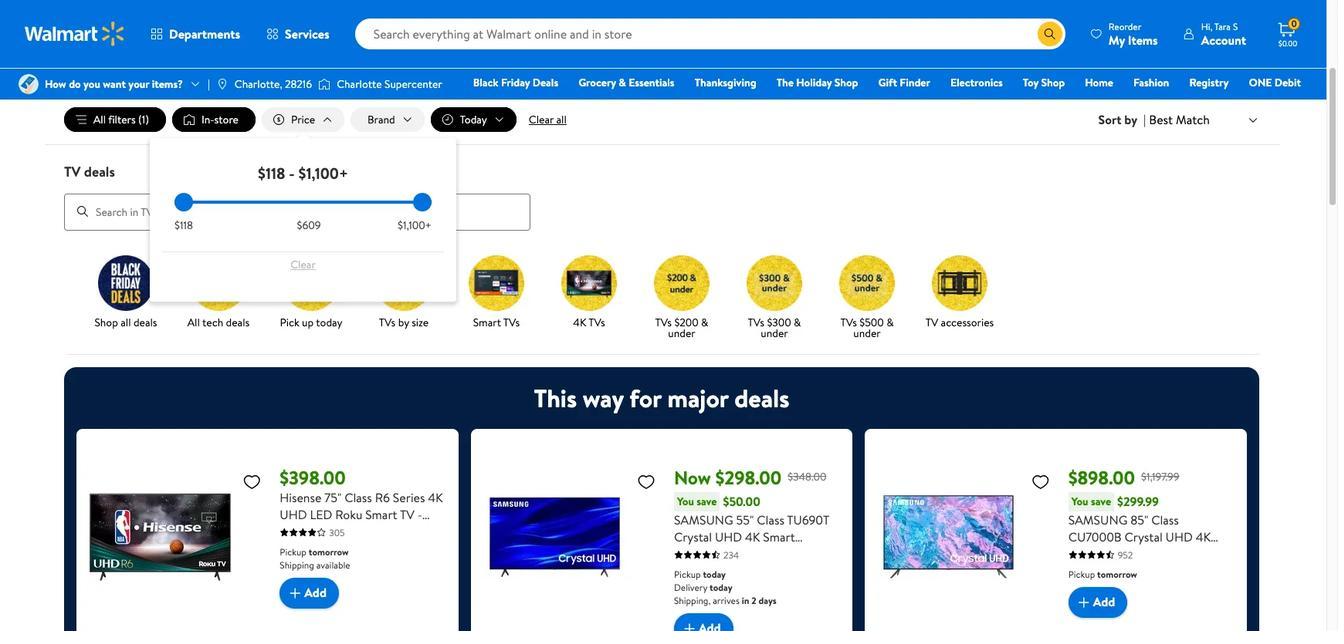 Task type: vqa. For each thing, say whether or not it's contained in the screenshot.


Task type: describe. For each thing, give the bounding box(es) containing it.
tv for tv accessories
[[926, 315, 939, 330]]

$398.00 hisense 75" class r6 series 4k uhd led roku smart tv - 75r6030k (new)
[[280, 465, 443, 540]]

hi, tara s account
[[1202, 20, 1247, 48]]

0 vertical spatial available
[[785, 34, 819, 47]]

0
[[1292, 17, 1298, 30]]

all tech deals
[[188, 315, 250, 330]]

delivery
[[674, 581, 708, 595]]

TV deals search field
[[46, 162, 1282, 231]]

smart tvs
[[473, 315, 520, 330]]

tvs for tvs $200 & under
[[656, 315, 672, 330]]

deals right major
[[735, 381, 790, 415]]

holiday
[[797, 75, 832, 90]]

supplies
[[572, 34, 604, 47]]

now
[[674, 465, 711, 491]]

smart tvs image
[[469, 255, 525, 311]]

services
[[285, 25, 330, 42]]

price
[[291, 112, 315, 127]]

tvs $200 & under image
[[654, 255, 710, 311]]

Search search field
[[355, 19, 1066, 49]]

accessories
[[941, 315, 994, 330]]

2 tvs from the left
[[504, 315, 520, 330]]

tvs for tvs $500 & under
[[841, 315, 857, 330]]

you save $50.00 samsung 55" class tu690t crystal uhd 4k smart television - un55tu690tfxza (new)
[[674, 494, 839, 580]]

best
[[1150, 111, 1174, 128]]

you for $898.00
[[1072, 494, 1089, 510]]

pick up today link
[[271, 255, 351, 331]]

$398.00
[[280, 465, 346, 491]]

rain
[[639, 34, 654, 47]]

$398.00 group
[[89, 442, 446, 632]]

now $298.00 $348.00
[[674, 465, 827, 491]]

tvs $300 & under
[[748, 315, 801, 341]]

$348.00
[[788, 470, 827, 485]]

all for all tech deals
[[188, 315, 200, 330]]

$1108 range field
[[175, 201, 432, 204]]

pick up today image
[[284, 255, 339, 311]]

- for $398.00
[[418, 506, 422, 523]]

tv inside $398.00 hisense 75" class r6 series 4k uhd led roku smart tv - 75r6030k (new)
[[400, 506, 415, 523]]

tvs $200 & under
[[656, 315, 709, 341]]

add to favorites list, samsung 85" class cu7000b crystal uhd 4k smart television un85cu7000bxza image
[[1032, 472, 1050, 492]]

tomorrow for pickup tomorrow
[[1098, 568, 1138, 581]]

$898.00
[[1069, 465, 1136, 491]]

pickup tomorrow shipping available
[[280, 546, 350, 572]]

952
[[1118, 549, 1133, 562]]

black friday deals link
[[466, 74, 566, 91]]

pick up today
[[280, 315, 343, 330]]

shop all deals link
[[86, 255, 166, 331]]

in-store
[[202, 112, 239, 127]]

finder
[[900, 75, 931, 90]]

tvs for tvs by size
[[379, 315, 396, 330]]

tv for tv deals
[[64, 162, 81, 182]]

electronics link
[[944, 74, 1010, 91]]

deals
[[533, 75, 559, 90]]

black
[[473, 75, 499, 90]]

pickup tomorrow
[[1069, 568, 1138, 581]]

deals inside tv deals search field
[[84, 162, 115, 182]]

all for shop
[[121, 315, 131, 330]]

available inside pickup tomorrow shipping available
[[316, 559, 350, 572]]

you save $299.99 samsung 85" class cu7000b crystal uhd 4k smart television un85cu7000bxza
[[1069, 494, 1211, 580]]

in-
[[202, 112, 214, 127]]

4k tvs link
[[549, 255, 630, 331]]

234
[[724, 549, 739, 562]]

& for tvs $300 & under
[[794, 315, 801, 330]]

pickup today delivery today shipping, arrives in 2 days
[[674, 568, 777, 608]]

tvs for tvs $300 & under
[[748, 315, 765, 330]]

pickup for delivery
[[674, 568, 701, 581]]

add to cart image for now $298.00
[[681, 620, 699, 632]]

 image for how do you want your items?
[[19, 74, 39, 94]]

one
[[1249, 75, 1273, 90]]

$200
[[675, 315, 699, 330]]

un85cu7000bxza
[[1069, 563, 1176, 580]]

4k tvs image
[[562, 255, 617, 311]]

charlotte supercenter
[[337, 76, 442, 92]]

shop inside toy shop link
[[1042, 75, 1065, 90]]

tv accessories link
[[920, 255, 1000, 331]]

pickup for shipping
[[280, 546, 307, 559]]

crystal for now
[[674, 529, 712, 546]]

$898.00 group
[[878, 442, 1235, 632]]

limited
[[472, 34, 502, 47]]

pickup inside the $898.00 group
[[1069, 568, 1096, 581]]

tvs $500 & under link
[[827, 255, 908, 342]]

departments button
[[138, 15, 253, 53]]

today right up in the left of the page
[[316, 315, 343, 330]]

electronics
[[951, 75, 1003, 90]]

add inside $398.00 group
[[305, 585, 327, 602]]

sort
[[1099, 111, 1122, 128]]

gift finder
[[879, 75, 931, 90]]

departments
[[169, 25, 240, 42]]

smart tvs link
[[457, 255, 537, 331]]

charlotte,
[[235, 76, 283, 92]]

walmart+ link
[[1249, 96, 1309, 113]]

home link
[[1079, 74, 1121, 91]]

samsung for now
[[674, 512, 734, 529]]

fashion
[[1134, 75, 1170, 90]]

grocery & essentials link
[[572, 74, 682, 91]]

my
[[1109, 31, 1126, 48]]

tu690t
[[787, 512, 830, 529]]

uhd for $898.00
[[1166, 529, 1193, 546]]

smart for you save $299.99 samsung 85" class cu7000b crystal uhd 4k smart television un85cu7000bxza
[[1069, 546, 1101, 563]]

deals inside all tech deals link
[[226, 315, 250, 330]]

Walmart Site-Wide search field
[[355, 19, 1066, 49]]

$300
[[767, 315, 792, 330]]

all for clear
[[557, 112, 567, 127]]

led
[[310, 506, 333, 523]]

supercenter
[[385, 76, 442, 92]]

tomorrow for pickup tomorrow shipping available
[[309, 546, 349, 559]]

add to favorites list, samsung 55" class tu690t crystal uhd 4k smart television - un55tu690tfxza (new) image
[[637, 472, 656, 492]]

3 tvs from the left
[[589, 315, 605, 330]]

tvs $300 & under link
[[735, 255, 815, 342]]

limited quantities. while supplies last. no rain checks. select items may not be available in-store.
[[472, 34, 855, 47]]

by for sort
[[1125, 111, 1138, 128]]

& for tvs $200 & under
[[701, 315, 709, 330]]

- for you
[[729, 546, 734, 563]]

checks.
[[656, 34, 685, 47]]

add button inside $398.00 group
[[280, 578, 339, 609]]

$299.99
[[1118, 494, 1159, 511]]

$500
[[860, 315, 884, 330]]

save for now
[[697, 494, 717, 510]]

television for $898.00
[[1103, 546, 1155, 563]]

tvs by size image
[[376, 255, 432, 311]]

& right grocery
[[619, 75, 626, 90]]

$50.00
[[723, 494, 761, 511]]

75r6030k
[[280, 523, 337, 540]]

how
[[45, 76, 66, 92]]

home
[[1086, 75, 1114, 90]]

4k inside you save $50.00 samsung 55" class tu690t crystal uhd 4k smart television - un55tu690tfxza (new)
[[746, 529, 761, 546]]

toy shop
[[1023, 75, 1065, 90]]

gift
[[879, 75, 898, 90]]

all for all filters (1)
[[93, 112, 106, 127]]

under for $500
[[854, 326, 881, 341]]

shop inside shop all deals link
[[95, 315, 118, 330]]

way
[[583, 381, 624, 415]]

under for $300
[[761, 326, 788, 341]]

best match
[[1150, 111, 1211, 128]]

cu7000b
[[1069, 529, 1122, 546]]

tvs by size link
[[364, 255, 444, 331]]

size
[[412, 315, 429, 330]]

add inside the $898.00 group
[[1094, 594, 1116, 611]]

2
[[752, 595, 757, 608]]

clear for clear
[[291, 257, 316, 273]]

tvs $300 & under image
[[747, 255, 803, 311]]

clear button
[[175, 253, 432, 277]]

reorder my items
[[1109, 20, 1159, 48]]



Task type: locate. For each thing, give the bounding box(es) containing it.
(1)
[[138, 112, 149, 127]]

1 save from the left
[[697, 494, 717, 510]]

6 tvs from the left
[[841, 315, 857, 330]]

1 tvs from the left
[[379, 315, 396, 330]]

shop right toy
[[1042, 75, 1065, 90]]

samsung inside you save $299.99 samsung 85" class cu7000b crystal uhd 4k smart television un85cu7000bxza
[[1069, 512, 1128, 529]]

pickup inside pickup today delivery today shipping, arrives in 2 days
[[674, 568, 701, 581]]

- inside you save $50.00 samsung 55" class tu690t crystal uhd 4k smart television - un55tu690tfxza (new)
[[729, 546, 734, 563]]

uhd up 234
[[715, 529, 743, 546]]

pickup up shipping,
[[674, 568, 701, 581]]

75"
[[325, 489, 342, 506]]

all tech deals image
[[191, 255, 246, 311]]

2 horizontal spatial uhd
[[1166, 529, 1193, 546]]

1 horizontal spatial save
[[1091, 494, 1112, 510]]

gift finder link
[[872, 74, 938, 91]]

tomorrow down "305"
[[309, 546, 349, 559]]

samsung
[[674, 512, 734, 529], [1069, 512, 1128, 529]]

add to favorites list, hisense 75" class r6 series 4k uhd led roku smart tv - 75r6030k (new) image
[[243, 472, 261, 492]]

not
[[757, 34, 771, 47]]

1 vertical spatial $1,100+
[[398, 218, 432, 233]]

samsung inside you save $50.00 samsung 55" class tu690t crystal uhd 4k smart television - un55tu690tfxza (new)
[[674, 512, 734, 529]]

grocery & essentials
[[579, 75, 675, 90]]

0 vertical spatial all
[[93, 112, 106, 127]]

in-store button
[[172, 107, 256, 132]]

tvs left size
[[379, 315, 396, 330]]

tvs down smart tvs image
[[504, 315, 520, 330]]

shop right holiday
[[835, 75, 859, 90]]

tvs inside the tvs $500 & under
[[841, 315, 857, 330]]

add to cart image inside add 'button'
[[1075, 594, 1094, 612]]

0 vertical spatial |
[[208, 76, 210, 92]]

0 horizontal spatial under
[[668, 326, 696, 341]]

0 horizontal spatial $118
[[175, 218, 193, 233]]

tvs left $300
[[748, 315, 765, 330]]

all inside button
[[557, 112, 567, 127]]

0 horizontal spatial shop
[[95, 315, 118, 330]]

class right the 85"
[[1152, 512, 1180, 529]]

tv inside search field
[[64, 162, 81, 182]]

clear
[[529, 112, 554, 127], [291, 257, 316, 273]]

samsung left 55"
[[674, 512, 734, 529]]

deals inside shop all deals link
[[134, 315, 157, 330]]

class for now
[[757, 512, 785, 529]]

under down tvs $200 & under image
[[668, 326, 696, 341]]

today left in
[[710, 581, 733, 595]]

smart inside $398.00 hisense 75" class r6 series 4k uhd led roku smart tv - 75r6030k (new)
[[366, 506, 398, 523]]

1 samsung from the left
[[674, 512, 734, 529]]

best match button
[[1147, 110, 1263, 130]]

by inside sort and filter section element
[[1125, 111, 1138, 128]]

toy shop link
[[1016, 74, 1072, 91]]

$298.00
[[716, 465, 782, 491]]

- right r6
[[418, 506, 422, 523]]

tv up search image
[[64, 162, 81, 182]]

shop
[[835, 75, 859, 90], [1042, 75, 1065, 90], [95, 315, 118, 330]]

one debit link
[[1242, 74, 1309, 91]]

clear all
[[529, 112, 567, 127]]

by left size
[[398, 315, 409, 330]]

0 horizontal spatial all
[[93, 112, 106, 127]]

account
[[1202, 31, 1247, 48]]

shop inside the holiday shop link
[[835, 75, 859, 90]]

black friday deals
[[473, 75, 559, 90]]

television up delivery
[[674, 546, 726, 563]]

1 horizontal spatial uhd
[[715, 529, 743, 546]]

you for now $298.00
[[677, 494, 694, 510]]

2 vertical spatial -
[[729, 546, 734, 563]]

1 horizontal spatial under
[[761, 326, 788, 341]]

smart down smart tvs image
[[473, 315, 501, 330]]

television inside you save $299.99 samsung 85" class cu7000b crystal uhd 4k smart television un85cu7000bxza
[[1103, 546, 1155, 563]]

hi,
[[1202, 20, 1213, 33]]

0 vertical spatial all
[[557, 112, 567, 127]]

store.
[[832, 34, 855, 47]]

under inside tvs $200 & under
[[668, 326, 696, 341]]

walmart image
[[25, 22, 125, 46]]

Search in TV deals search field
[[64, 194, 531, 231]]

1 under from the left
[[668, 326, 696, 341]]

all down the 'shop all deals' image
[[121, 315, 131, 330]]

2 horizontal spatial shop
[[1042, 75, 1065, 90]]

4k tvs
[[573, 315, 605, 330]]

85"
[[1131, 512, 1149, 529]]

all left filters
[[93, 112, 106, 127]]

2 vertical spatial tv
[[400, 506, 415, 523]]

all left tech
[[188, 315, 200, 330]]

$118 up $118 range field at the top left
[[258, 163, 286, 184]]

1 horizontal spatial (new)
[[674, 563, 707, 580]]

uhd for now $298.00
[[715, 529, 743, 546]]

1 vertical spatial -
[[418, 506, 422, 523]]

thanksgiving link
[[688, 74, 764, 91]]

save down now
[[697, 494, 717, 510]]

search icon image
[[1044, 28, 1057, 40]]

1 horizontal spatial all
[[188, 315, 200, 330]]

0 vertical spatial $118
[[258, 163, 286, 184]]

1 vertical spatial available
[[316, 559, 350, 572]]

tvs down 4k tvs image
[[589, 315, 605, 330]]

uhd inside you save $299.99 samsung 85" class cu7000b crystal uhd 4k smart television un85cu7000bxza
[[1166, 529, 1193, 546]]

0 horizontal spatial uhd
[[280, 506, 307, 523]]

thanksgiving
[[695, 75, 757, 90]]

0 $0.00
[[1279, 17, 1298, 49]]

0 vertical spatial by
[[1125, 111, 1138, 128]]

tvs $200 & under link
[[642, 255, 722, 342]]

0 horizontal spatial tomorrow
[[309, 546, 349, 559]]

television up the pickup tomorrow
[[1103, 546, 1155, 563]]

clear all button
[[523, 107, 573, 132]]

1 horizontal spatial add button
[[1069, 588, 1128, 618]]

all filters (1) button
[[64, 107, 166, 132]]

1 horizontal spatial you
[[1072, 494, 1089, 510]]

class inside you save $50.00 samsung 55" class tu690t crystal uhd 4k smart television - un55tu690tfxza (new)
[[757, 512, 785, 529]]

samsung for $898.00
[[1069, 512, 1128, 529]]

you
[[677, 494, 694, 510], [1072, 494, 1089, 510]]

in
[[742, 595, 750, 608]]

today
[[460, 112, 487, 127]]

add down the pickup tomorrow
[[1094, 594, 1116, 611]]

$118
[[258, 163, 286, 184], [175, 218, 193, 233]]

add to cart image for $898.00
[[1075, 594, 1094, 612]]

2 horizontal spatial class
[[1152, 512, 1180, 529]]

select
[[687, 34, 712, 47]]

4k down $50.00
[[746, 529, 761, 546]]

2 you from the left
[[1072, 494, 1089, 510]]

class for $898.00
[[1152, 512, 1180, 529]]

smart inside you save $299.99 samsung 85" class cu7000b crystal uhd 4k smart television un85cu7000bxza
[[1069, 546, 1101, 563]]

crystal for $898.00
[[1125, 529, 1163, 546]]

tvs $500 & under image
[[840, 255, 895, 311]]

do
[[69, 76, 81, 92]]

uhd
[[280, 506, 307, 523], [715, 529, 743, 546], [1166, 529, 1193, 546]]

0 vertical spatial add to cart image
[[1075, 594, 1094, 612]]

1 horizontal spatial all
[[557, 112, 567, 127]]

save for $898.00
[[1091, 494, 1112, 510]]

days
[[759, 595, 777, 608]]

tomorrow down 952
[[1098, 568, 1138, 581]]

0 horizontal spatial add
[[305, 585, 327, 602]]

0 horizontal spatial (new)
[[340, 523, 372, 540]]

save inside you save $50.00 samsung 55" class tu690t crystal uhd 4k smart television - un55tu690tfxza (new)
[[697, 494, 717, 510]]

charlotte
[[337, 76, 382, 92]]

clear inside button
[[291, 257, 316, 273]]

add button down the shipping
[[280, 578, 339, 609]]

1 horizontal spatial pickup
[[674, 568, 701, 581]]

registry link
[[1183, 74, 1236, 91]]

samsung left the 85"
[[1069, 512, 1128, 529]]

 image right 28216
[[318, 76, 331, 92]]

by right sort
[[1125, 111, 1138, 128]]

class inside you save $299.99 samsung 85" class cu7000b crystal uhd 4k smart television un85cu7000bxza
[[1152, 512, 1180, 529]]

sort and filter section element
[[46, 95, 1282, 145]]

 image
[[216, 78, 229, 90]]

clear for clear all
[[529, 112, 554, 127]]

4k inside you save $299.99 samsung 85" class cu7000b crystal uhd 4k smart television un85cu7000bxza
[[1196, 529, 1211, 546]]

| up in-
[[208, 76, 210, 92]]

uhd inside you save $50.00 samsung 55" class tu690t crystal uhd 4k smart television - un55tu690tfxza (new)
[[715, 529, 743, 546]]

4k down 4k tvs image
[[573, 315, 587, 330]]

1 horizontal spatial add
[[1094, 594, 1116, 611]]

tvs
[[379, 315, 396, 330], [504, 315, 520, 330], [589, 315, 605, 330], [656, 315, 672, 330], [748, 315, 765, 330], [841, 315, 857, 330]]

you inside you save $299.99 samsung 85" class cu7000b crystal uhd 4k smart television un85cu7000bxza
[[1072, 494, 1089, 510]]

0 horizontal spatial $1,100+
[[299, 163, 348, 184]]

major
[[668, 381, 729, 415]]

0 vertical spatial tv
[[64, 162, 81, 182]]

all down deals
[[557, 112, 567, 127]]

& inside the tvs $500 & under
[[887, 315, 894, 330]]

items?
[[152, 76, 183, 92]]

by
[[1125, 111, 1138, 128], [398, 315, 409, 330]]

1 horizontal spatial samsung
[[1069, 512, 1128, 529]]

save down $898.00
[[1091, 494, 1112, 510]]

4 tvs from the left
[[656, 315, 672, 330]]

tomorrow inside the $898.00 group
[[1098, 568, 1138, 581]]

1 horizontal spatial $1,100+
[[398, 218, 432, 233]]

0 vertical spatial tomorrow
[[309, 546, 349, 559]]

essentials
[[629, 75, 675, 90]]

2 crystal from the left
[[1125, 529, 1163, 546]]

uhd inside $398.00 hisense 75" class r6 series 4k uhd led roku smart tv - 75r6030k (new)
[[280, 506, 307, 523]]

1 horizontal spatial -
[[418, 506, 422, 523]]

all
[[93, 112, 106, 127], [188, 315, 200, 330]]

add down the shipping
[[305, 585, 327, 602]]

$118 for $118 - $1,100+
[[258, 163, 286, 184]]

1 television from the left
[[674, 546, 726, 563]]

under down tvs $500 & under image
[[854, 326, 881, 341]]

(new) up delivery
[[674, 563, 707, 580]]

$118 up all tech deals image
[[175, 218, 193, 233]]

class right 55"
[[757, 512, 785, 529]]

pick
[[280, 315, 300, 330]]

0 horizontal spatial television
[[674, 546, 726, 563]]

4k right series
[[428, 489, 443, 506]]

uhd left 'led'
[[280, 506, 307, 523]]

$1,100+ up tvs by size image
[[398, 218, 432, 233]]

1 vertical spatial add to cart image
[[681, 620, 699, 632]]

under inside tvs $300 & under
[[761, 326, 788, 341]]

1 horizontal spatial clear
[[529, 112, 554, 127]]

1 vertical spatial by
[[398, 315, 409, 330]]

deals down the 'shop all deals' image
[[134, 315, 157, 330]]

smart right roku
[[366, 506, 398, 523]]

tv mounts image
[[932, 255, 988, 311]]

available right be
[[785, 34, 819, 47]]

now $298.00 group
[[483, 442, 841, 632]]

0 horizontal spatial clear
[[291, 257, 316, 273]]

brand button
[[351, 107, 425, 132]]

1 vertical spatial all
[[121, 315, 131, 330]]

fashion link
[[1127, 74, 1177, 91]]

crystal up delivery
[[674, 529, 712, 546]]

television inside you save $50.00 samsung 55" class tu690t crystal uhd 4k smart television - un55tu690tfxza (new)
[[674, 546, 726, 563]]

4k right the 85"
[[1196, 529, 1211, 546]]

1 horizontal spatial |
[[1144, 111, 1147, 128]]

| inside sort and filter section element
[[1144, 111, 1147, 128]]

pickup down the cu7000b
[[1069, 568, 1096, 581]]

(new) inside $398.00 hisense 75" class r6 series 4k uhd led roku smart tv - 75r6030k (new)
[[340, 523, 372, 540]]

0 vertical spatial $1,100+
[[299, 163, 348, 184]]

add button down the pickup tomorrow
[[1069, 588, 1128, 618]]

deals right tech
[[226, 315, 250, 330]]

smart right 55"
[[763, 529, 795, 546]]

deals up search image
[[84, 162, 115, 182]]

you down now
[[677, 494, 694, 510]]

$1,100+ up $118 range field at the top left
[[299, 163, 348, 184]]

& right $300
[[794, 315, 801, 330]]

2 horizontal spatial -
[[729, 546, 734, 563]]

clear down $609
[[291, 257, 316, 273]]

want
[[103, 76, 126, 92]]

all
[[557, 112, 567, 127], [121, 315, 131, 330]]

1 horizontal spatial available
[[785, 34, 819, 47]]

tara
[[1215, 20, 1231, 33]]

0 horizontal spatial by
[[398, 315, 409, 330]]

items
[[1129, 31, 1159, 48]]

shop all deals image
[[98, 255, 154, 311]]

0 horizontal spatial you
[[677, 494, 694, 510]]

5 tvs from the left
[[748, 315, 765, 330]]

1 horizontal spatial crystal
[[1125, 529, 1163, 546]]

| left the best
[[1144, 111, 1147, 128]]

0 vertical spatial -
[[289, 163, 295, 184]]

store
[[214, 112, 239, 127]]

2 horizontal spatial pickup
[[1069, 568, 1096, 581]]

tv accessories
[[926, 315, 994, 330]]

tv right r6
[[400, 506, 415, 523]]

shop down the 'shop all deals' image
[[95, 315, 118, 330]]

1 vertical spatial tomorrow
[[1098, 568, 1138, 581]]

search image
[[76, 206, 89, 218]]

1 vertical spatial all
[[188, 315, 200, 330]]

by for tvs
[[398, 315, 409, 330]]

 image for charlotte supercenter
[[318, 76, 331, 92]]

1 vertical spatial tv
[[926, 315, 939, 330]]

crystal inside you save $50.00 samsung 55" class tu690t crystal uhd 4k smart television - un55tu690tfxza (new)
[[674, 529, 712, 546]]

tvs left $200
[[656, 315, 672, 330]]

how do you want your items?
[[45, 76, 183, 92]]

1 horizontal spatial by
[[1125, 111, 1138, 128]]

& right $200
[[701, 315, 709, 330]]

2 horizontal spatial under
[[854, 326, 881, 341]]

class left r6
[[345, 489, 372, 506]]

 image
[[19, 74, 39, 94], [318, 76, 331, 92]]

series
[[393, 489, 425, 506]]

0 vertical spatial clear
[[529, 112, 554, 127]]

you inside you save $50.00 samsung 55" class tu690t crystal uhd 4k smart television - un55tu690tfxza (new)
[[677, 494, 694, 510]]

available down "305"
[[316, 559, 350, 572]]

crystal up 952
[[1125, 529, 1163, 546]]

0 horizontal spatial add button
[[280, 578, 339, 609]]

2 under from the left
[[761, 326, 788, 341]]

your
[[129, 76, 149, 92]]

shipping
[[280, 559, 314, 572]]

pickup down 75r6030k
[[280, 546, 307, 559]]

0 horizontal spatial -
[[289, 163, 295, 184]]

smart up the pickup tomorrow
[[1069, 546, 1101, 563]]

clear down deals
[[529, 112, 554, 127]]

tvs left $500
[[841, 315, 857, 330]]

while
[[548, 34, 570, 47]]

(new) for $398.00
[[340, 523, 372, 540]]

0 horizontal spatial  image
[[19, 74, 39, 94]]

1 horizontal spatial tv
[[400, 506, 415, 523]]

1 horizontal spatial add to cart image
[[1075, 594, 1094, 612]]

class inside $398.00 hisense 75" class r6 series 4k uhd led roku smart tv - 75r6030k (new)
[[345, 489, 372, 506]]

1 horizontal spatial tomorrow
[[1098, 568, 1138, 581]]

2 television from the left
[[1103, 546, 1155, 563]]

add to cart image down the pickup tomorrow
[[1075, 594, 1094, 612]]

& right $500
[[887, 315, 894, 330]]

add to cart image
[[286, 584, 305, 603]]

2 save from the left
[[1091, 494, 1112, 510]]

3 under from the left
[[854, 326, 881, 341]]

crystal inside you save $299.99 samsung 85" class cu7000b crystal uhd 4k smart television un85cu7000bxza
[[1125, 529, 1163, 546]]

shop all deals
[[95, 315, 157, 330]]

you
[[83, 76, 100, 92]]

1 horizontal spatial television
[[1103, 546, 1155, 563]]

1 vertical spatial (new)
[[674, 563, 707, 580]]

0 horizontal spatial samsung
[[674, 512, 734, 529]]

today down 234
[[703, 568, 726, 581]]

4k inside $398.00 hisense 75" class r6 series 4k uhd led roku smart tv - 75r6030k (new)
[[428, 489, 443, 506]]

friday
[[501, 75, 530, 90]]

sort by |
[[1099, 111, 1147, 128]]

up
[[302, 315, 314, 330]]

(new) right 'led'
[[340, 523, 372, 540]]

save inside you save $299.99 samsung 85" class cu7000b crystal uhd 4k smart television un85cu7000bxza
[[1091, 494, 1112, 510]]

tech
[[202, 315, 223, 330]]

2 horizontal spatial tv
[[926, 315, 939, 330]]

1 horizontal spatial class
[[757, 512, 785, 529]]

2 samsung from the left
[[1069, 512, 1128, 529]]

0 horizontal spatial pickup
[[280, 546, 307, 559]]

last.
[[606, 34, 622, 47]]

305
[[329, 527, 345, 540]]

& inside tvs $200 & under
[[701, 315, 709, 330]]

all tech deals link
[[178, 255, 259, 331]]

- up pickup today delivery today shipping, arrives in 2 days
[[729, 546, 734, 563]]

0 horizontal spatial crystal
[[674, 529, 712, 546]]

0 horizontal spatial |
[[208, 76, 210, 92]]

brand
[[368, 112, 395, 127]]

$118 range field
[[175, 201, 432, 204]]

& inside tvs $300 & under
[[794, 315, 801, 330]]

tvs inside tvs $200 & under
[[656, 315, 672, 330]]

(new) for you
[[674, 563, 707, 580]]

0 horizontal spatial save
[[697, 494, 717, 510]]

television for now
[[674, 546, 726, 563]]

1 horizontal spatial $118
[[258, 163, 286, 184]]

add to cart image down shipping,
[[681, 620, 699, 632]]

smart inside you save $50.00 samsung 55" class tu690t crystal uhd 4k smart television - un55tu690tfxza (new)
[[763, 529, 795, 546]]

all inside button
[[93, 112, 106, 127]]

0 horizontal spatial class
[[345, 489, 372, 506]]

55"
[[737, 512, 754, 529]]

1 vertical spatial $118
[[175, 218, 193, 233]]

tomorrow
[[309, 546, 349, 559], [1098, 568, 1138, 581]]

 image left how
[[19, 74, 39, 94]]

tomorrow inside pickup tomorrow shipping available
[[309, 546, 349, 559]]

- inside $398.00 hisense 75" class r6 series 4k uhd led roku smart tv - 75r6030k (new)
[[418, 506, 422, 523]]

1 vertical spatial |
[[1144, 111, 1147, 128]]

0 horizontal spatial add to cart image
[[681, 620, 699, 632]]

1 horizontal spatial shop
[[835, 75, 859, 90]]

toy
[[1023, 75, 1039, 90]]

pickup inside pickup tomorrow shipping available
[[280, 546, 307, 559]]

tvs inside tvs $300 & under
[[748, 315, 765, 330]]

smart for you save $50.00 samsung 55" class tu690t crystal uhd 4k smart television - un55tu690tfxza (new)
[[763, 529, 795, 546]]

under down tvs $300 & under image
[[761, 326, 788, 341]]

add button inside the $898.00 group
[[1069, 588, 1128, 618]]

1 crystal from the left
[[674, 529, 712, 546]]

$1,100+
[[299, 163, 348, 184], [398, 218, 432, 233]]

1 horizontal spatial  image
[[318, 76, 331, 92]]

0 horizontal spatial tv
[[64, 162, 81, 182]]

smart for $398.00 hisense 75" class r6 series 4k uhd led roku smart tv - 75r6030k (new)
[[366, 506, 398, 523]]

filters
[[108, 112, 136, 127]]

$1,197.99
[[1142, 470, 1180, 485]]

smart
[[473, 315, 501, 330], [366, 506, 398, 523], [763, 529, 795, 546], [1069, 546, 1101, 563]]

& for tvs $500 & under
[[887, 315, 894, 330]]

price button
[[262, 107, 345, 132]]

you down $898.00
[[1072, 494, 1089, 510]]

clear inside button
[[529, 112, 554, 127]]

add to cart image
[[1075, 594, 1094, 612], [681, 620, 699, 632]]

under for $200
[[668, 326, 696, 341]]

uhd right the 85"
[[1166, 529, 1193, 546]]

$118 for $118
[[175, 218, 193, 233]]

0 horizontal spatial all
[[121, 315, 131, 330]]

1 vertical spatial clear
[[291, 257, 316, 273]]

tv left accessories
[[926, 315, 939, 330]]

0 vertical spatial (new)
[[340, 523, 372, 540]]

- up $118 range field at the top left
[[289, 163, 295, 184]]

grocery
[[579, 75, 616, 90]]

under inside the tvs $500 & under
[[854, 326, 881, 341]]

1 you from the left
[[677, 494, 694, 510]]

(new) inside you save $50.00 samsung 55" class tu690t crystal uhd 4k smart television - un55tu690tfxza (new)
[[674, 563, 707, 580]]

0 horizontal spatial available
[[316, 559, 350, 572]]



